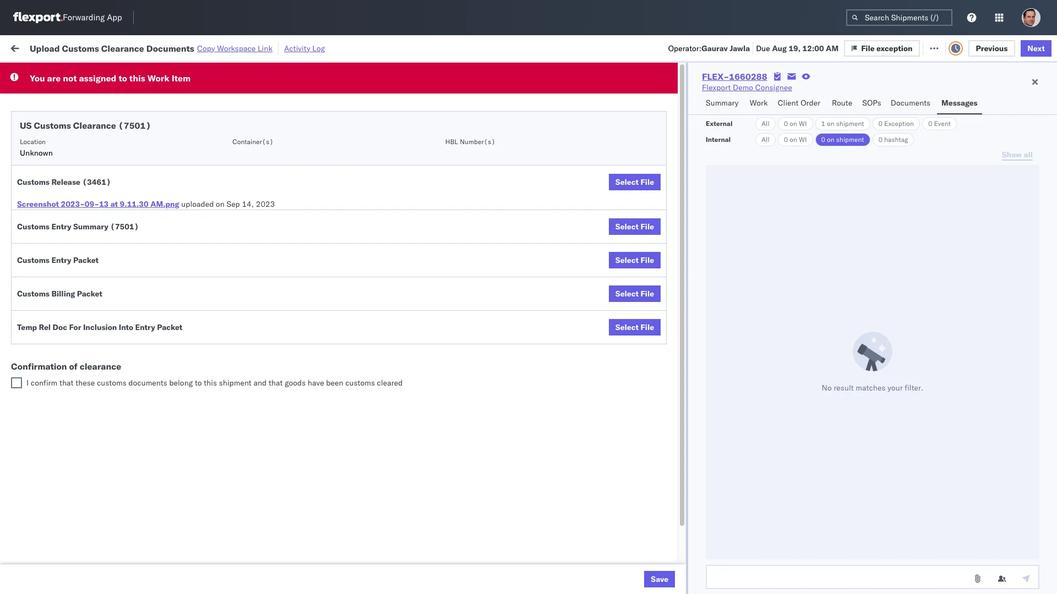 Task type: describe. For each thing, give the bounding box(es) containing it.
container numbers
[[716, 85, 746, 102]]

1 schedule delivery appointment button from the top
[[25, 109, 135, 121]]

1 horizontal spatial gaurav
[[937, 110, 962, 120]]

(7501) for customs entry summary (7501)
[[110, 222, 139, 232]]

schedule delivery appointment for 4th schedule delivery appointment button from the bottom of the page
[[25, 110, 135, 120]]

los for first schedule pickup from los angeles, ca button from the bottom of the page
[[104, 352, 116, 362]]

from down upload customs clearance documents button
[[86, 255, 102, 265]]

9.11.30
[[120, 199, 148, 209]]

3 resize handle column header from the left
[[337, 85, 350, 595]]

5 schedule pickup from los angeles, ca button from the top
[[25, 352, 161, 364]]

schedule delivery appointment link for third schedule delivery appointment button from the bottom of the page
[[25, 182, 135, 193]]

previous button
[[968, 40, 1015, 56]]

0 vertical spatial jawla
[[730, 43, 750, 53]]

packet for customs entry packet
[[73, 255, 99, 265]]

message (0)
[[148, 43, 194, 53]]

schedule pickup from los angeles, ca link for first schedule pickup from los angeles, ca button from the bottom of the page
[[25, 352, 161, 363]]

6 schedule from the top
[[25, 255, 58, 265]]

: for status
[[80, 68, 82, 76]]

uploaded
[[181, 199, 214, 209]]

8:30
[[187, 377, 203, 387]]

2022 for schedule pickup from los angeles, ca link associated with 3rd schedule pickup from los angeles, ca button from the top of the page
[[269, 207, 288, 217]]

customs inside button
[[52, 231, 83, 241]]

0 event
[[928, 119, 951, 128]]

app
[[107, 12, 122, 23]]

from up the customs entry summary (7501)
[[86, 207, 102, 217]]

5 flex-2130387 from the top
[[641, 546, 698, 556]]

from inside button
[[81, 304, 97, 314]]

1 2130387 from the top
[[664, 377, 698, 387]]

lagerfeld
[[617, 571, 650, 581]]

3 11:59 pm pdt, nov 4, 2022 from the top
[[187, 159, 288, 169]]

file for customs entry packet
[[641, 255, 654, 265]]

select file button for customs release (3461)
[[609, 174, 661, 190]]

3 1889466 from the top
[[664, 304, 698, 314]]

pst, for dec
[[219, 304, 236, 314]]

delivery for abcdefg78456546
[[55, 328, 84, 338]]

los for fifth schedule pickup from los angeles, ca button from the bottom of the page
[[104, 134, 116, 144]]

4 schedule delivery appointment button from the top
[[25, 376, 135, 388]]

1 11:59 pm pdt, nov 4, 2022 from the top
[[187, 110, 288, 120]]

mbl/mawb
[[792, 90, 830, 98]]

(3461)
[[82, 177, 111, 187]]

3 pdt, from the top
[[224, 159, 241, 169]]

file for customs release (3461)
[[641, 177, 654, 187]]

angeles, down us customs clearance (7501)
[[118, 134, 148, 144]]

wi for 1
[[799, 119, 807, 128]]

of
[[69, 361, 78, 372]]

shipment for 0 on shipment
[[836, 135, 864, 144]]

entry for summary
[[51, 222, 71, 232]]

187 on track
[[254, 43, 299, 53]]

us customs clearance (7501)
[[20, 120, 151, 131]]

schedule delivery appointment for third schedule delivery appointment button from the bottom of the page
[[25, 183, 135, 192]]

all for internal
[[761, 135, 770, 144]]

been
[[326, 378, 343, 388]]

route button
[[828, 93, 858, 115]]

karl
[[601, 571, 615, 581]]

copy workspace link button
[[197, 43, 273, 53]]

2 11:59 pm pdt, nov 4, 2022 from the top
[[187, 135, 288, 145]]

4, for fourth schedule pickup from los angeles, ca button from the bottom
[[260, 159, 267, 169]]

7 schedule from the top
[[25, 279, 58, 289]]

19,
[[789, 43, 801, 53]]

select for customs entry packet
[[615, 255, 639, 265]]

resize handle column header for container numbers
[[773, 85, 786, 595]]

flex-1660288
[[702, 71, 767, 82]]

2 11:59 from the top
[[187, 135, 208, 145]]

choi
[[972, 377, 988, 387]]

upload customs clearance documents link
[[25, 230, 162, 241]]

11:59 for schedule pickup from los angeles, ca link associated with 3rd schedule pickup from los angeles, ca button from the top of the page
[[187, 207, 208, 217]]

2 ocean fcl from the top
[[355, 159, 394, 169]]

pm for fourth schedule pickup from los angeles, ca button from the bottom's schedule pickup from los angeles, ca link
[[210, 159, 222, 169]]

3 flex-2130387 from the top
[[641, 450, 698, 459]]

4 pdt, from the top
[[224, 207, 241, 217]]

us
[[20, 120, 32, 131]]

2 pdt, from the top
[[224, 135, 241, 145]]

container numbers button
[[711, 83, 775, 103]]

5 schedule pickup from los angeles, ca from the top
[[25, 352, 161, 362]]

0 left exception
[[878, 119, 883, 128]]

mode button
[[350, 88, 414, 99]]

item
[[172, 73, 191, 84]]

8 schedule from the top
[[25, 352, 58, 362]]

select file for customs billing packet
[[615, 289, 654, 299]]

entry for packet
[[51, 255, 71, 265]]

appointment for 1st schedule delivery appointment button from the bottom of the page
[[90, 376, 135, 386]]

ocean fcl for schedule delivery appointment link associated with 1st schedule delivery appointment button from the bottom of the page
[[355, 377, 394, 387]]

0 horizontal spatial at
[[111, 199, 118, 209]]

schedule inside the schedule pickup from rotterdam, netherlands
[[25, 395, 58, 405]]

flex-1846748 for fourth schedule pickup from los angeles, ca button from the bottom
[[641, 159, 698, 169]]

2 hlxu8034992 from the top
[[833, 134, 887, 144]]

pickup for first schedule pickup from los angeles, ca button from the bottom of the page
[[60, 352, 84, 362]]

confirm delivery link
[[25, 327, 84, 338]]

schedule pickup from rotterdam, netherlands
[[25, 395, 143, 416]]

flexport demo consignee
[[702, 83, 792, 92]]

0 horizontal spatial to
[[119, 73, 127, 84]]

1 vertical spatial no
[[822, 383, 832, 393]]

1 vertical spatial to
[[195, 378, 202, 388]]

1 flex-2130384 from the top
[[641, 474, 698, 484]]

2 2130384 from the top
[[664, 498, 698, 508]]

import work button
[[89, 35, 144, 60]]

2 schedule pickup from los angeles, ca button from the top
[[25, 158, 161, 170]]

1 on shipment
[[821, 119, 864, 128]]

9 schedule from the top
[[25, 376, 58, 386]]

route
[[832, 98, 852, 108]]

appointment for third schedule delivery appointment button from the bottom of the page
[[90, 183, 135, 192]]

0 left event at the right of the page
[[928, 119, 932, 128]]

los for confirm pickup from los angeles, ca button
[[99, 304, 112, 314]]

ceau7522281, for omkar
[[716, 159, 773, 168]]

5 schedule from the top
[[25, 207, 58, 217]]

integration test account - karl lagerfeld
[[507, 571, 650, 581]]

187
[[254, 43, 268, 53]]

rotterdam,
[[104, 395, 143, 405]]

release
[[51, 177, 80, 187]]

from up (3461)
[[86, 158, 102, 168]]

save
[[651, 575, 668, 585]]

: for snoozed
[[256, 68, 258, 76]]

hlxu8034992 for gaurav jawla
[[833, 110, 887, 120]]

confirm delivery button
[[25, 327, 84, 339]]

2 customs from the left
[[345, 378, 375, 388]]

2 vertical spatial shipment
[[219, 378, 251, 388]]

workitem button
[[7, 88, 169, 99]]

appointment for third schedule delivery appointment button from the top
[[90, 279, 135, 289]]

2 schedule delivery appointment button from the top
[[25, 182, 135, 194]]

0 horizontal spatial summary
[[73, 222, 108, 232]]

1 2130384 from the top
[[664, 474, 698, 484]]

resize handle column header for workitem
[[167, 85, 180, 595]]

customs up screenshot
[[17, 177, 50, 187]]

2 test123456 from the top
[[792, 135, 838, 145]]

1 vertical spatial work
[[147, 73, 169, 84]]

1 horizontal spatial jawla
[[964, 110, 983, 120]]

flex-1846748 for 3rd schedule pickup from los angeles, ca button from the top of the page
[[641, 207, 698, 217]]

copy
[[197, 43, 215, 53]]

1 customs from the left
[[97, 378, 126, 388]]

for
[[106, 68, 115, 76]]

appointment for 4th schedule delivery appointment button from the bottom of the page
[[90, 110, 135, 120]]

schedule delivery appointment for third schedule delivery appointment button from the top
[[25, 279, 135, 289]]

Search Shipments (/) text field
[[846, 9, 952, 26]]

2 hlxu6269489, from the top
[[775, 134, 831, 144]]

forwarding
[[63, 12, 105, 23]]

3 fcl from the top
[[380, 207, 394, 217]]

1 schedule from the top
[[25, 110, 58, 120]]

select file for customs entry packet
[[615, 255, 654, 265]]

0 vertical spatial no
[[261, 68, 269, 76]]

gaurav jawla
[[937, 110, 983, 120]]

11 resize handle column header from the left
[[1029, 85, 1042, 595]]

mode
[[355, 90, 372, 98]]

11:59 for fourth schedule pickup from los angeles, ca button from the bottom's schedule pickup from los angeles, ca link
[[187, 159, 208, 169]]

schedule pickup from los angeles, ca link for 3rd schedule pickup from los angeles, ca button from the top of the page
[[25, 206, 161, 217]]

select for customs release (3461)
[[615, 177, 639, 187]]

pm for the upload customs clearance documents link
[[210, 232, 222, 241]]

ocean fcl for the upload customs clearance documents link
[[355, 232, 394, 241]]

maeu9408431
[[792, 377, 847, 387]]

name
[[451, 90, 468, 98]]

8,
[[259, 232, 266, 241]]

0 vertical spatial gaurav
[[702, 43, 728, 53]]

customs up status
[[62, 43, 99, 54]]

1 schedule pickup from los angeles, ca button from the top
[[25, 134, 161, 146]]

upload for upload customs clearance documents copy workspace link
[[30, 43, 60, 54]]

schedule delivery appointment link for third schedule delivery appointment button from the top
[[25, 279, 135, 290]]

hbl
[[445, 138, 458, 146]]

zimu3048342
[[792, 571, 844, 581]]

number(s)
[[460, 138, 495, 146]]

you
[[30, 73, 45, 84]]

forwarding app
[[63, 12, 122, 23]]

client order
[[778, 98, 820, 108]]

4 flex-1889466 from the top
[[641, 328, 698, 338]]

assigned
[[79, 73, 116, 84]]

sops
[[862, 98, 881, 108]]

1846748 for fourth schedule pickup from los angeles, ca button from the bottom
[[664, 159, 698, 169]]

previous
[[976, 43, 1008, 53]]

flexport
[[702, 83, 731, 92]]

3 schedule from the top
[[25, 158, 58, 168]]

client order button
[[773, 93, 828, 115]]

these
[[76, 378, 95, 388]]

consignee button
[[501, 88, 606, 99]]

1 flex-2130387 from the top
[[641, 377, 698, 387]]

3 schedule delivery appointment button from the top
[[25, 279, 135, 291]]

fcl for 4th schedule delivery appointment button from the bottom of the page's schedule delivery appointment link
[[380, 110, 394, 120]]

unknown
[[20, 148, 53, 158]]

2 flex-2130384 from the top
[[641, 498, 698, 508]]

customs left billing
[[17, 289, 50, 299]]

pst, for jan
[[219, 377, 236, 387]]

0 down 1 at the right of page
[[821, 135, 825, 144]]

file for temp rel doc for inclusion into entry packet
[[641, 323, 654, 333]]

ca inside button
[[146, 304, 156, 314]]

select file for customs release (3461)
[[615, 177, 654, 187]]

no result matches your filter.
[[822, 383, 924, 393]]

goods
[[285, 378, 306, 388]]

flex-1660288 link
[[702, 71, 767, 82]]

0 on shipment
[[821, 135, 864, 144]]

14,
[[242, 199, 254, 209]]

schedule pickup from los angeles, ca link for fifth schedule pickup from los angeles, ca button from the bottom of the page
[[25, 134, 161, 145]]

mbl/mawb numbers button
[[786, 88, 921, 99]]

clearance for upload customs clearance documents
[[85, 231, 121, 241]]

flexport. image
[[13, 12, 63, 23]]

angeles, right 13
[[118, 207, 148, 217]]

1 vertical spatial documents
[[891, 98, 931, 108]]

0 left hashtag
[[878, 135, 883, 144]]

1 pdt, from the top
[[224, 110, 241, 120]]

test123456 for gaurav jawla
[[792, 110, 838, 120]]

4 schedule pickup from los angeles, ca button from the top
[[25, 255, 161, 267]]

from down us customs clearance (7501)
[[86, 134, 102, 144]]

2 flex-2130387 from the top
[[641, 401, 698, 411]]

5 2130387 from the top
[[664, 546, 698, 556]]

pickup for confirm pickup from los angeles, ca button
[[55, 304, 79, 314]]

from inside the schedule pickup from rotterdam, netherlands
[[86, 395, 102, 405]]

4 flex-1846748 from the top
[[641, 183, 698, 193]]

messages
[[942, 98, 978, 108]]

4 flex-2130387 from the top
[[641, 522, 698, 532]]

2 2130387 from the top
[[664, 401, 698, 411]]

exception
[[884, 119, 914, 128]]

event
[[934, 119, 951, 128]]

angeles, down upload customs clearance documents button
[[118, 255, 148, 265]]

message
[[148, 43, 179, 53]]

schedule pickup from los angeles, ca link for fourth schedule pickup from los angeles, ca button from the bottom
[[25, 158, 161, 169]]

temp
[[17, 323, 37, 333]]

batch action
[[995, 43, 1043, 53]]

ocean fcl for the confirm pickup from los angeles, ca link
[[355, 304, 394, 314]]

1 that from the left
[[59, 378, 74, 388]]

for
[[69, 323, 81, 333]]

result
[[834, 383, 854, 393]]

file for customs entry summary (7501)
[[641, 222, 654, 232]]

resize handle column header for client name
[[488, 85, 501, 595]]

select for temp rel doc for inclusion into entry packet
[[615, 323, 639, 333]]

confirmation
[[11, 361, 67, 372]]

screenshot
[[17, 199, 59, 209]]

10 resize handle column header from the left
[[994, 85, 1007, 595]]

2023-
[[61, 199, 85, 209]]

0 horizontal spatial work
[[120, 43, 140, 53]]

matches
[[856, 383, 886, 393]]

not
[[63, 73, 77, 84]]

rel
[[39, 323, 51, 333]]

hbl number(s)
[[445, 138, 495, 146]]

3 2130384 from the top
[[664, 571, 698, 581]]

i confirm that these customs documents belong to this shipment and that goods have been customs cleared
[[26, 378, 403, 388]]

ceau7522281, for gaurav
[[716, 110, 773, 120]]

2 1889466 from the top
[[664, 280, 698, 290]]

documents
[[128, 378, 167, 388]]

numbers for container numbers
[[716, 94, 743, 102]]

12:00
[[802, 43, 824, 53]]

risk
[[228, 43, 241, 53]]

shipment for 1 on shipment
[[836, 119, 864, 128]]

hlxu6269489, for gaurav jawla
[[775, 110, 831, 120]]

2 ceau7522281, from the top
[[716, 134, 773, 144]]

4 11:59 pm pdt, nov 4, 2022 from the top
[[187, 207, 288, 217]]



Task type: vqa. For each thing, say whether or not it's contained in the screenshot.
Something went wrong. Please try again later: Permission denied: flx::assignment:node:dbid/6419
no



Task type: locate. For each thing, give the bounding box(es) containing it.
nov
[[243, 110, 258, 120], [243, 135, 258, 145], [243, 159, 258, 169], [243, 207, 258, 217], [243, 232, 257, 241]]

hlxu8034992 down sops
[[833, 110, 887, 120]]

Search Work text field
[[686, 39, 806, 56]]

2023
[[256, 199, 275, 209], [266, 377, 285, 387]]

1 vertical spatial test123456
[[792, 135, 838, 145]]

2 : from the left
[[256, 68, 258, 76]]

bosch ocean test
[[431, 110, 494, 120], [507, 110, 570, 120], [431, 135, 494, 145], [431, 159, 494, 169], [507, 159, 570, 169], [431, 207, 494, 217], [507, 207, 570, 217], [431, 232, 494, 241], [507, 232, 570, 241], [431, 304, 494, 314], [507, 304, 570, 314]]

0 vertical spatial (7501)
[[118, 120, 151, 131]]

pickup down us customs clearance (7501)
[[60, 134, 84, 144]]

schedule up "us"
[[25, 110, 58, 120]]

flex-1889466 button
[[623, 253, 700, 268], [623, 253, 700, 268], [623, 277, 700, 293], [623, 277, 700, 293], [623, 301, 700, 317], [623, 301, 700, 317], [623, 326, 700, 341], [623, 326, 700, 341]]

0 on wi
[[784, 119, 807, 128], [784, 135, 807, 144]]

entry
[[51, 222, 71, 232], [51, 255, 71, 265], [135, 323, 155, 333]]

0 vertical spatial at
[[219, 43, 226, 53]]

4 schedule delivery appointment link from the top
[[25, 376, 135, 387]]

clearance down workitem button
[[73, 120, 116, 131]]

0 vertical spatial 2023
[[256, 199, 275, 209]]

0 horizontal spatial consignee
[[507, 90, 538, 98]]

have
[[308, 378, 324, 388]]

1 horizontal spatial at
[[219, 43, 226, 53]]

0 horizontal spatial this
[[129, 73, 145, 84]]

select for customs entry summary (7501)
[[615, 222, 639, 232]]

schedule delivery appointment down the "of"
[[25, 376, 135, 386]]

select file button for customs billing packet
[[609, 286, 661, 302]]

1 vertical spatial hlxu6269489,
[[775, 134, 831, 144]]

pickup up the customs entry summary (7501)
[[60, 207, 84, 217]]

from right the "of"
[[86, 352, 102, 362]]

jawla down messages at the top of the page
[[964, 110, 983, 120]]

pm for 4th schedule delivery appointment button from the bottom of the page's schedule delivery appointment link
[[210, 110, 222, 120]]

2 vertical spatial clearance
[[85, 231, 121, 241]]

documents up exception
[[891, 98, 931, 108]]

1 select file from the top
[[615, 177, 654, 187]]

4 4, from the top
[[260, 207, 267, 217]]

pickup for fourth schedule pickup from los angeles, ca button from the bottom
[[60, 158, 84, 168]]

all button
[[755, 117, 776, 130], [755, 133, 776, 146]]

0 vertical spatial ceau7522281,
[[716, 110, 773, 120]]

23, right "dec"
[[254, 304, 266, 314]]

flex-1846748 for 4th schedule delivery appointment button from the bottom of the page
[[641, 110, 698, 120]]

you are not assigned to this work item
[[30, 73, 191, 84]]

consignee inside button
[[507, 90, 538, 98]]

3 select file from the top
[[615, 255, 654, 265]]

ceau7522281, down 'container numbers' 'button'
[[716, 110, 773, 120]]

2022 for the upload customs clearance documents link
[[268, 232, 287, 241]]

work left item
[[147, 73, 169, 84]]

documents down screenshot 2023-09-13 at 9.11.30 am.png uploaded on sep 14, 2023
[[123, 231, 162, 241]]

customs down screenshot
[[17, 222, 50, 232]]

entry right into
[[135, 323, 155, 333]]

1 vertical spatial pst,
[[219, 304, 236, 314]]

2 vertical spatial 2130384
[[664, 571, 698, 581]]

1 vertical spatial 2023
[[266, 377, 285, 387]]

nyku9743990
[[716, 570, 770, 580]]

2 vertical spatial flex-2130384
[[641, 571, 698, 581]]

5 select from the top
[[615, 323, 639, 333]]

fcl for the upload customs clearance documents link
[[380, 232, 394, 241]]

0 vertical spatial wi
[[799, 119, 807, 128]]

2 vertical spatial ceau7522281, hlxu6269489, hlxu8034992
[[716, 159, 887, 168]]

- left karl
[[594, 571, 599, 581]]

shipment up 0 on shipment
[[836, 119, 864, 128]]

hlxu8034992 down 0 on shipment
[[833, 159, 887, 168]]

pm up 'uploaded'
[[210, 159, 222, 169]]

1 test123456 from the top
[[792, 110, 838, 120]]

flex
[[623, 90, 635, 98]]

6 fcl from the top
[[380, 377, 394, 387]]

2 vertical spatial documents
[[123, 231, 162, 241]]

: down 187
[[256, 68, 258, 76]]

2 flex-1889466 from the top
[[641, 280, 698, 290]]

pst, for nov
[[224, 232, 241, 241]]

0 horizontal spatial no
[[261, 68, 269, 76]]

and
[[253, 378, 267, 388]]

pm right 4:00
[[205, 304, 217, 314]]

schedule delivery appointment
[[25, 110, 135, 120], [25, 183, 135, 192], [25, 279, 135, 289], [25, 376, 135, 386]]

schedule delivery appointment link down workitem button
[[25, 109, 135, 120]]

2 schedule pickup from los angeles, ca from the top
[[25, 158, 161, 168]]

appointment up the confirm pickup from los angeles, ca link
[[90, 279, 135, 289]]

all button for external
[[755, 117, 776, 130]]

11:00
[[187, 232, 208, 241]]

1 confirm from the top
[[25, 304, 53, 314]]

1 hlxu6269489, from the top
[[775, 110, 831, 120]]

4 1889466 from the top
[[664, 328, 698, 338]]

customs right been
[[345, 378, 375, 388]]

at
[[219, 43, 226, 53], [111, 199, 118, 209]]

numbers inside "button"
[[832, 90, 859, 98]]

ceau7522281, hlxu6269489, hlxu8034992 for gaurav jawla
[[716, 110, 887, 120]]

0 vertical spatial all button
[[755, 117, 776, 130]]

4 schedule pickup from los angeles, ca from the top
[[25, 255, 161, 265]]

0 horizontal spatial that
[[59, 378, 74, 388]]

flexport demo consignee link
[[702, 82, 792, 93]]

0 vertical spatial flex-2130384
[[641, 474, 698, 484]]

client
[[431, 90, 449, 98], [778, 98, 799, 108]]

summary inside button
[[706, 98, 739, 108]]

select file for customs entry summary (7501)
[[615, 222, 654, 232]]

1 horizontal spatial summary
[[706, 98, 739, 108]]

1 appointment from the top
[[90, 110, 135, 120]]

order
[[801, 98, 820, 108]]

1 vertical spatial 23,
[[252, 377, 264, 387]]

client for client name
[[431, 90, 449, 98]]

customs up 'customs billing packet'
[[17, 255, 50, 265]]

test123456 for omkar savant
[[792, 159, 838, 169]]

4 fcl from the top
[[380, 232, 394, 241]]

pm for schedule pickup from los angeles, ca link associated with 3rd schedule pickup from los angeles, ca button from the top of the page
[[210, 207, 222, 217]]

1 vertical spatial at
[[111, 199, 118, 209]]

None text field
[[706, 565, 1039, 590]]

2 vertical spatial ceau7522281,
[[716, 159, 773, 168]]

5 schedule pickup from los angeles, ca link from the top
[[25, 352, 161, 363]]

appointment up 13
[[90, 183, 135, 192]]

0 vertical spatial 23,
[[254, 304, 266, 314]]

1
[[821, 119, 825, 128]]

2 vertical spatial test123456
[[792, 159, 838, 169]]

upload inside button
[[25, 231, 50, 241]]

0 on wi for 0
[[784, 135, 807, 144]]

1 vertical spatial upload
[[25, 231, 50, 241]]

3 select from the top
[[615, 255, 639, 265]]

3 ocean fcl from the top
[[355, 207, 394, 217]]

2 vertical spatial entry
[[135, 323, 155, 333]]

from up "temp rel doc for inclusion into entry packet"
[[81, 304, 97, 314]]

customs
[[62, 43, 99, 54], [34, 120, 71, 131], [17, 177, 50, 187], [17, 222, 50, 232], [52, 231, 83, 241], [17, 255, 50, 265], [17, 289, 50, 299]]

0 vertical spatial work
[[120, 43, 140, 53]]

schedule pickup from los angeles, ca link up the customs entry summary (7501)
[[25, 206, 161, 217]]

select file button for temp rel doc for inclusion into entry packet
[[609, 319, 661, 336]]

1 horizontal spatial no
[[822, 383, 832, 393]]

1846748 for upload customs clearance documents button
[[664, 232, 698, 241]]

los for fourth schedule pickup from los angeles, ca button from the bottom
[[104, 158, 116, 168]]

schedule delivery appointment up the 2023-
[[25, 183, 135, 192]]

3 hlxu8034992 from the top
[[833, 159, 887, 168]]

1 vertical spatial 0 on wi
[[784, 135, 807, 144]]

schedule pickup from los angeles, ca button up (3461)
[[25, 158, 161, 170]]

confirm for confirm delivery
[[25, 328, 53, 338]]

fcl
[[380, 110, 394, 120], [380, 159, 394, 169], [380, 207, 394, 217], [380, 232, 394, 241], [380, 304, 394, 314], [380, 377, 394, 387]]

next button
[[1021, 40, 1052, 56]]

hlxu8034992 for omkar savant
[[833, 159, 887, 168]]

angeles, up into
[[114, 304, 144, 314]]

netherlands
[[25, 406, 68, 416]]

client left name
[[431, 90, 449, 98]]

numbers left sops
[[832, 90, 859, 98]]

0 vertical spatial pst,
[[224, 232, 241, 241]]

1 all from the top
[[761, 119, 770, 128]]

pst, left "dec"
[[219, 304, 236, 314]]

3 appointment from the top
[[90, 279, 135, 289]]

schedule up 'customs billing packet'
[[25, 255, 58, 265]]

2 that from the left
[[269, 378, 283, 388]]

hashtag
[[884, 135, 908, 144]]

select for customs billing packet
[[615, 289, 639, 299]]

0 vertical spatial ceau7522281, hlxu6269489, hlxu8034992
[[716, 110, 887, 120]]

delivery for maeu9408431
[[60, 376, 88, 386]]

savant
[[962, 159, 986, 169]]

1 vertical spatial entry
[[51, 255, 71, 265]]

1 vertical spatial all
[[761, 135, 770, 144]]

save button
[[644, 571, 675, 588]]

3 flex-1889466 from the top
[[641, 304, 698, 314]]

file exception button
[[852, 39, 927, 56], [852, 39, 927, 56], [844, 40, 920, 56], [844, 40, 920, 56]]

all button for internal
[[755, 133, 776, 146]]

4 2130387 from the top
[[664, 522, 698, 532]]

2 horizontal spatial work
[[750, 98, 768, 108]]

3 schedule delivery appointment link from the top
[[25, 279, 135, 290]]

4, for 4th schedule delivery appointment button from the bottom of the page
[[260, 110, 267, 120]]

hlxu8034992 down '1 on shipment'
[[833, 134, 887, 144]]

2022 for fourth schedule pickup from los angeles, ca button from the bottom's schedule pickup from los angeles, ca link
[[269, 159, 288, 169]]

angeles, up 9.11.30
[[118, 158, 148, 168]]

0 vertical spatial shipment
[[836, 119, 864, 128]]

resize handle column header
[[167, 85, 180, 595], [296, 85, 309, 595], [337, 85, 350, 595], [412, 85, 425, 595], [488, 85, 501, 595], [604, 85, 617, 595], [697, 85, 711, 595], [773, 85, 786, 595], [918, 85, 932, 595], [994, 85, 1007, 595], [1029, 85, 1042, 595]]

cleared
[[377, 378, 403, 388]]

schedule delivery appointment button up confirm pickup from los angeles, ca in the left bottom of the page
[[25, 279, 135, 291]]

clearance for upload customs clearance documents copy workspace link
[[101, 43, 144, 54]]

entry down the 2023-
[[51, 222, 71, 232]]

3 flex-2130384 from the top
[[641, 571, 698, 581]]

client left order
[[778, 98, 799, 108]]

belong
[[169, 378, 193, 388]]

shipment
[[836, 119, 864, 128], [836, 135, 864, 144], [219, 378, 251, 388]]

los down inclusion
[[104, 352, 116, 362]]

pickup inside button
[[55, 304, 79, 314]]

1 vertical spatial all button
[[755, 133, 776, 146]]

schedule pickup from los angeles, ca down upload customs clearance documents button
[[25, 255, 161, 265]]

0 vertical spatial documents
[[146, 43, 194, 54]]

(0)
[[179, 43, 194, 53]]

operator: gaurav jawla
[[668, 43, 750, 53]]

packet down upload customs clearance documents button
[[73, 255, 99, 265]]

pst, left 8, on the top of page
[[224, 232, 241, 241]]

2 vertical spatial packet
[[157, 323, 182, 333]]

0 vertical spatial packet
[[73, 255, 99, 265]]

select file button for customs entry summary (7501)
[[609, 219, 661, 235]]

this right for
[[129, 73, 145, 84]]

this
[[129, 73, 145, 84], [204, 378, 217, 388]]

3 2130387 from the top
[[664, 450, 698, 459]]

flex-1893174 button
[[623, 350, 700, 365], [623, 350, 700, 365]]

5 select file from the top
[[615, 323, 654, 333]]

8 resize handle column header from the left
[[773, 85, 786, 595]]

progress
[[173, 68, 200, 76]]

1 vertical spatial clearance
[[73, 120, 116, 131]]

dec
[[238, 304, 252, 314]]

0 vertical spatial hlxu6269489,
[[775, 110, 831, 120]]

2 flex-1846748 from the top
[[641, 135, 698, 145]]

0 vertical spatial this
[[129, 73, 145, 84]]

confirm inside button
[[25, 328, 53, 338]]

0 down client order button
[[784, 135, 788, 144]]

2 vertical spatial pst,
[[219, 377, 236, 387]]

6 ocean fcl from the top
[[355, 377, 394, 387]]

delivery inside confirm delivery link
[[55, 328, 84, 338]]

schedule pickup from los angeles, ca button down us customs clearance (7501)
[[25, 134, 161, 146]]

2022 for 4th schedule delivery appointment button from the bottom of the page's schedule delivery appointment link
[[269, 110, 288, 120]]

2022 for the confirm pickup from los angeles, ca link
[[268, 304, 287, 314]]

that
[[59, 378, 74, 388], [269, 378, 283, 388]]

next
[[1028, 43, 1045, 53]]

1 vertical spatial ceau7522281,
[[716, 134, 773, 144]]

delivery
[[60, 110, 88, 120], [60, 183, 88, 192], [60, 279, 88, 289], [55, 328, 84, 338], [60, 376, 88, 386]]

1 horizontal spatial -
[[990, 377, 995, 387]]

flex-1846748 for upload customs clearance documents button
[[641, 232, 698, 241]]

2 vertical spatial hlxu6269489,
[[775, 159, 831, 168]]

4, for 3rd schedule pickup from los angeles, ca button from the top of the page
[[260, 207, 267, 217]]

6 1846748 from the top
[[664, 232, 698, 241]]

numbers down container
[[716, 94, 743, 102]]

2 4, from the top
[[260, 135, 267, 145]]

upload up customs entry packet
[[25, 231, 50, 241]]

0 vertical spatial 0 on wi
[[784, 119, 807, 128]]

1 vertical spatial summary
[[73, 222, 108, 232]]

4 select from the top
[[615, 289, 639, 299]]

11:00 pm pst, nov 8, 2022
[[187, 232, 287, 241]]

2 appointment from the top
[[90, 183, 135, 192]]

resize handle column header for mode
[[412, 85, 425, 595]]

0 vertical spatial to
[[119, 73, 127, 84]]

11:59 for 4th schedule delivery appointment button from the bottom of the page's schedule delivery appointment link
[[187, 110, 208, 120]]

to
[[119, 73, 127, 84], [195, 378, 202, 388]]

filtered by:
[[11, 67, 50, 77]]

pickup down upload customs clearance documents button
[[60, 255, 84, 265]]

appointment down clearance
[[90, 376, 135, 386]]

packet up the confirm pickup from los angeles, ca link
[[77, 289, 102, 299]]

no left result
[[822, 383, 832, 393]]

customs down clearance
[[97, 378, 126, 388]]

pm for schedule delivery appointment link associated with 1st schedule delivery appointment button from the bottom of the page
[[205, 377, 217, 387]]

entry up 'customs billing packet'
[[51, 255, 71, 265]]

1 vertical spatial confirm
[[25, 328, 53, 338]]

0 vertical spatial test123456
[[792, 110, 838, 120]]

1 horizontal spatial numbers
[[832, 90, 859, 98]]

pm left container(s)
[[210, 135, 222, 145]]

schedule delivery appointment link for 4th schedule delivery appointment button from the bottom of the page
[[25, 109, 135, 120]]

documents for upload customs clearance documents
[[123, 231, 162, 241]]

clearance up work,
[[101, 43, 144, 54]]

0 vertical spatial confirm
[[25, 304, 53, 314]]

appointment up us customs clearance (7501)
[[90, 110, 135, 120]]

2130387
[[664, 377, 698, 387], [664, 401, 698, 411], [664, 450, 698, 459], [664, 522, 698, 532], [664, 546, 698, 556]]

0 horizontal spatial jawla
[[730, 43, 750, 53]]

confirm inside button
[[25, 304, 53, 314]]

2 wi from the top
[[799, 135, 807, 144]]

upload up "by:" on the left top of the page
[[30, 43, 60, 54]]

1 horizontal spatial work
[[147, 73, 169, 84]]

- right choi at the right of page
[[990, 377, 995, 387]]

pickup up release
[[60, 158, 84, 168]]

doc
[[53, 323, 67, 333]]

schedule delivery appointment button down workitem button
[[25, 109, 135, 121]]

1 horizontal spatial to
[[195, 378, 202, 388]]

resize handle column header for mbl/mawb numbers
[[918, 85, 932, 595]]

1 vertical spatial wi
[[799, 135, 807, 144]]

1 vertical spatial -
[[594, 571, 599, 581]]

select file for temp rel doc for inclusion into entry packet
[[615, 323, 654, 333]]

test123456
[[792, 110, 838, 120], [792, 135, 838, 145], [792, 159, 838, 169]]

flex-1846748
[[641, 110, 698, 120], [641, 135, 698, 145], [641, 159, 698, 169], [641, 183, 698, 193], [641, 207, 698, 217], [641, 232, 698, 241]]

am.png
[[150, 199, 179, 209]]

2 all button from the top
[[755, 133, 776, 146]]

customs billing packet
[[17, 289, 102, 299]]

2 ceau7522281, hlxu6269489, hlxu8034992 from the top
[[716, 134, 887, 144]]

los up inclusion
[[99, 304, 112, 314]]

wi for 0
[[799, 135, 807, 144]]

1 0 on wi from the top
[[784, 119, 807, 128]]

aug
[[772, 43, 787, 53]]

summary down 09-
[[73, 222, 108, 232]]

4, down deadline button
[[260, 135, 267, 145]]

1 vertical spatial gaurav
[[937, 110, 962, 120]]

packet for customs billing packet
[[77, 289, 102, 299]]

1 flex-1889466 from the top
[[641, 256, 698, 266]]

5 select file button from the top
[[609, 319, 661, 336]]

account
[[563, 571, 592, 581]]

confirm pickup from los angeles, ca link
[[25, 303, 156, 314]]

1 vertical spatial shipment
[[836, 135, 864, 144]]

all for external
[[761, 119, 770, 128]]

4 1846748 from the top
[[664, 183, 698, 193]]

resize handle column header for consignee
[[604, 85, 617, 595]]

None checkbox
[[11, 378, 22, 389]]

1660288
[[729, 71, 767, 82]]

that right and
[[269, 378, 283, 388]]

jawla left the due
[[730, 43, 750, 53]]

3 schedule pickup from los angeles, ca from the top
[[25, 207, 161, 217]]

demo
[[733, 83, 753, 92]]

1 vertical spatial packet
[[77, 289, 102, 299]]

schedule delivery appointment link for 1st schedule delivery appointment button from the bottom of the page
[[25, 376, 135, 387]]

0 down the "client order" on the top
[[784, 119, 788, 128]]

client for client order
[[778, 98, 799, 108]]

deadline
[[187, 90, 213, 98]]

0 vertical spatial hlxu8034992
[[833, 110, 887, 120]]

work down flexport demo consignee
[[750, 98, 768, 108]]

gaurav down messages at the top of the page
[[937, 110, 962, 120]]

work right import
[[120, 43, 140, 53]]

1 vertical spatial this
[[204, 378, 217, 388]]

messages button
[[937, 93, 982, 115]]

clearance down 13
[[85, 231, 121, 241]]

test123456 down 0 on shipment
[[792, 159, 838, 169]]

2130384
[[664, 474, 698, 484], [664, 498, 698, 508], [664, 571, 698, 581]]

6 flex-1846748 from the top
[[641, 232, 698, 241]]

select file button for customs entry packet
[[609, 252, 661, 269]]

1 horizontal spatial that
[[269, 378, 283, 388]]

2 all from the top
[[761, 135, 770, 144]]

test123456 down order
[[792, 110, 838, 120]]

0 horizontal spatial :
[[80, 68, 82, 76]]

appointment
[[90, 110, 135, 120], [90, 183, 135, 192], [90, 279, 135, 289], [90, 376, 135, 386]]

schedule left the 2023-
[[25, 207, 58, 217]]

1 flex-1846748 from the top
[[641, 110, 698, 120]]

my
[[11, 40, 29, 55]]

1846748 for 4th schedule delivery appointment button from the bottom of the page
[[664, 110, 698, 120]]

omkar savant
[[937, 159, 986, 169]]

0 vertical spatial 2130384
[[664, 474, 698, 484]]

confirmation of clearance
[[11, 361, 121, 372]]

your
[[888, 383, 903, 393]]

2 schedule delivery appointment link from the top
[[25, 182, 135, 193]]

ocean fcl for 4th schedule delivery appointment button from the bottom of the page's schedule delivery appointment link
[[355, 110, 394, 120]]

2 fcl from the top
[[380, 159, 394, 169]]

1 vertical spatial 2130384
[[664, 498, 698, 508]]

flex id
[[623, 90, 644, 98]]

select file button
[[609, 174, 661, 190], [609, 219, 661, 235], [609, 252, 661, 269], [609, 286, 661, 302], [609, 319, 661, 336]]

hlxu6269489,
[[775, 110, 831, 120], [775, 134, 831, 144], [775, 159, 831, 168]]

customs
[[97, 378, 126, 388], [345, 378, 375, 388]]

3 schedule delivery appointment from the top
[[25, 279, 135, 289]]

schedule delivery appointment for 1st schedule delivery appointment button from the bottom of the page
[[25, 376, 135, 386]]

pst, left jan
[[219, 377, 236, 387]]

pm for the confirm pickup from los angeles, ca link
[[205, 304, 217, 314]]

internal
[[706, 135, 731, 144]]

9 resize handle column header from the left
[[918, 85, 932, 595]]

0 vertical spatial clearance
[[101, 43, 144, 54]]

mbl/mawb numbers
[[792, 90, 859, 98]]

flex-2130387 button
[[623, 374, 700, 390], [623, 374, 700, 390], [623, 398, 700, 414], [623, 398, 700, 414], [623, 447, 700, 462], [623, 447, 700, 462], [623, 519, 700, 535], [623, 519, 700, 535], [623, 544, 700, 559], [623, 544, 700, 559]]

ceau7522281, down external
[[716, 134, 773, 144]]

1846748 for 3rd schedule pickup from los angeles, ca button from the top of the page
[[664, 207, 698, 217]]

1889466
[[664, 256, 698, 266], [664, 280, 698, 290], [664, 304, 698, 314], [664, 328, 698, 338]]

(7501) down you are not assigned to this work item
[[118, 120, 151, 131]]

los for 2nd schedule pickup from los angeles, ca button from the bottom of the page
[[104, 255, 116, 265]]

clearance for us customs clearance (7501)
[[73, 120, 116, 131]]

flex-
[[702, 71, 729, 82], [641, 110, 664, 120], [641, 135, 664, 145], [641, 159, 664, 169], [641, 183, 664, 193], [641, 207, 664, 217], [641, 232, 664, 241], [641, 256, 664, 266], [641, 280, 664, 290], [641, 304, 664, 314], [641, 328, 664, 338], [641, 353, 664, 363], [641, 377, 664, 387], [641, 401, 664, 411], [641, 425, 664, 435], [641, 450, 664, 459], [641, 474, 664, 484], [641, 498, 664, 508], [641, 522, 664, 532], [641, 546, 664, 556], [641, 571, 664, 581]]

4 schedule from the top
[[25, 183, 58, 192]]

resize handle column header for deadline
[[296, 85, 309, 595]]

1 vertical spatial flex-2130384
[[641, 498, 698, 508]]

numbers inside container numbers
[[716, 94, 743, 102]]

0 horizontal spatial customs
[[97, 378, 126, 388]]

2 0 on wi from the top
[[784, 135, 807, 144]]

4 select file button from the top
[[609, 286, 661, 302]]

pst,
[[224, 232, 241, 241], [219, 304, 236, 314], [219, 377, 236, 387]]

confirm for confirm pickup from los angeles, ca
[[25, 304, 53, 314]]

clearance inside button
[[85, 231, 121, 241]]

schedule pickup from los angeles, ca button up the customs entry summary (7501)
[[25, 206, 161, 218]]

flex-2130384
[[641, 474, 698, 484], [641, 498, 698, 508], [641, 571, 698, 581]]

1 horizontal spatial this
[[204, 378, 217, 388]]

at right 13
[[111, 199, 118, 209]]

4 ocean fcl from the top
[[355, 232, 394, 241]]

1 select file button from the top
[[609, 174, 661, 190]]

to right belong
[[195, 378, 202, 388]]

0 vertical spatial -
[[990, 377, 995, 387]]

container
[[716, 85, 746, 94]]

2 resize handle column header from the left
[[296, 85, 309, 595]]

2 select file button from the top
[[609, 219, 661, 235]]

no right snoozed
[[261, 68, 269, 76]]

location unknown
[[20, 138, 53, 158]]

pm left sep
[[210, 207, 222, 217]]

1 schedule pickup from los angeles, ca link from the top
[[25, 134, 161, 145]]

my work
[[11, 40, 60, 55]]

1 1846748 from the top
[[664, 110, 698, 120]]

1 schedule pickup from los angeles, ca from the top
[[25, 134, 161, 144]]

11:59 pm pdt, nov 4, 2022
[[187, 110, 288, 120], [187, 135, 288, 145], [187, 159, 288, 169], [187, 207, 288, 217]]

file exception
[[869, 43, 920, 53], [861, 43, 913, 53]]

2 schedule from the top
[[25, 134, 58, 144]]

1 vertical spatial (7501)
[[110, 222, 139, 232]]

1 horizontal spatial consignee
[[755, 83, 792, 92]]

3 schedule pickup from los angeles, ca button from the top
[[25, 206, 161, 218]]

2 confirm from the top
[[25, 328, 53, 338]]

customs up location
[[34, 120, 71, 131]]

0 vertical spatial upload
[[30, 43, 60, 54]]

delivery for test123456
[[60, 110, 88, 120]]

1 1889466 from the top
[[664, 256, 698, 266]]

(7501) for us customs clearance (7501)
[[118, 120, 151, 131]]

pickup inside the schedule pickup from rotterdam, netherlands
[[60, 395, 84, 405]]

2 1846748 from the top
[[664, 135, 698, 145]]

work
[[120, 43, 140, 53], [147, 73, 169, 84], [750, 98, 768, 108]]

schedule pickup from los angeles, ca link down us customs clearance (7501)
[[25, 134, 161, 145]]

schedule down confirmation
[[25, 376, 58, 386]]

1 vertical spatial ceau7522281, hlxu6269489, hlxu8034992
[[716, 134, 887, 144]]

0 on wi for 1
[[784, 119, 807, 128]]

1 horizontal spatial client
[[778, 98, 799, 108]]

actions
[[1014, 90, 1037, 98]]

hlxu6269489, for omkar savant
[[775, 159, 831, 168]]

1 vertical spatial jawla
[[964, 110, 983, 120]]

23, for 2022
[[254, 304, 266, 314]]

pickup for 2nd schedule pickup from los angeles, ca button from the bottom of the page
[[60, 255, 84, 265]]

ceau7522281, hlxu6269489, hlxu8034992 for omkar savant
[[716, 159, 887, 168]]

7 resize handle column header from the left
[[697, 85, 711, 595]]

that down confirmation of clearance
[[59, 378, 74, 388]]

los inside the confirm pickup from los angeles, ca link
[[99, 304, 112, 314]]

test123456 down 1 at the right of page
[[792, 135, 838, 145]]

10 schedule from the top
[[25, 395, 58, 405]]

1 wi from the top
[[799, 119, 807, 128]]

from down these
[[86, 395, 102, 405]]

file for customs billing packet
[[641, 289, 654, 299]]

workspace
[[217, 43, 256, 53]]

angeles, inside button
[[114, 304, 144, 314]]

0 horizontal spatial client
[[431, 90, 449, 98]]

forwarding app link
[[13, 12, 122, 23]]

0 horizontal spatial -
[[594, 571, 599, 581]]

pickup for fifth schedule pickup from los angeles, ca button from the bottom of the page
[[60, 134, 84, 144]]

1 horizontal spatial :
[[256, 68, 258, 76]]

8:30 pm pst, jan 23, 2023
[[187, 377, 285, 387]]

schedule pickup from los angeles, ca link for 2nd schedule pickup from los angeles, ca button from the bottom of the page
[[25, 255, 161, 266]]

2 vertical spatial hlxu8034992
[[833, 159, 887, 168]]

pickup for schedule pickup from rotterdam, netherlands button
[[60, 395, 84, 405]]

file
[[869, 43, 882, 53], [861, 43, 875, 53], [641, 177, 654, 187], [641, 222, 654, 232], [641, 255, 654, 265], [641, 289, 654, 299], [641, 323, 654, 333]]

0 vertical spatial entry
[[51, 222, 71, 232]]

2 vertical spatial work
[[750, 98, 768, 108]]

schedule pickup from los angeles, ca link up (3461)
[[25, 158, 161, 169]]

angeles, up documents
[[118, 352, 148, 362]]

schedule delivery appointment button down the "of"
[[25, 376, 135, 388]]

batch
[[995, 43, 1017, 53]]

schedule delivery appointment button up the 2023-
[[25, 182, 135, 194]]

temp rel doc for inclusion into entry packet
[[17, 323, 182, 333]]



